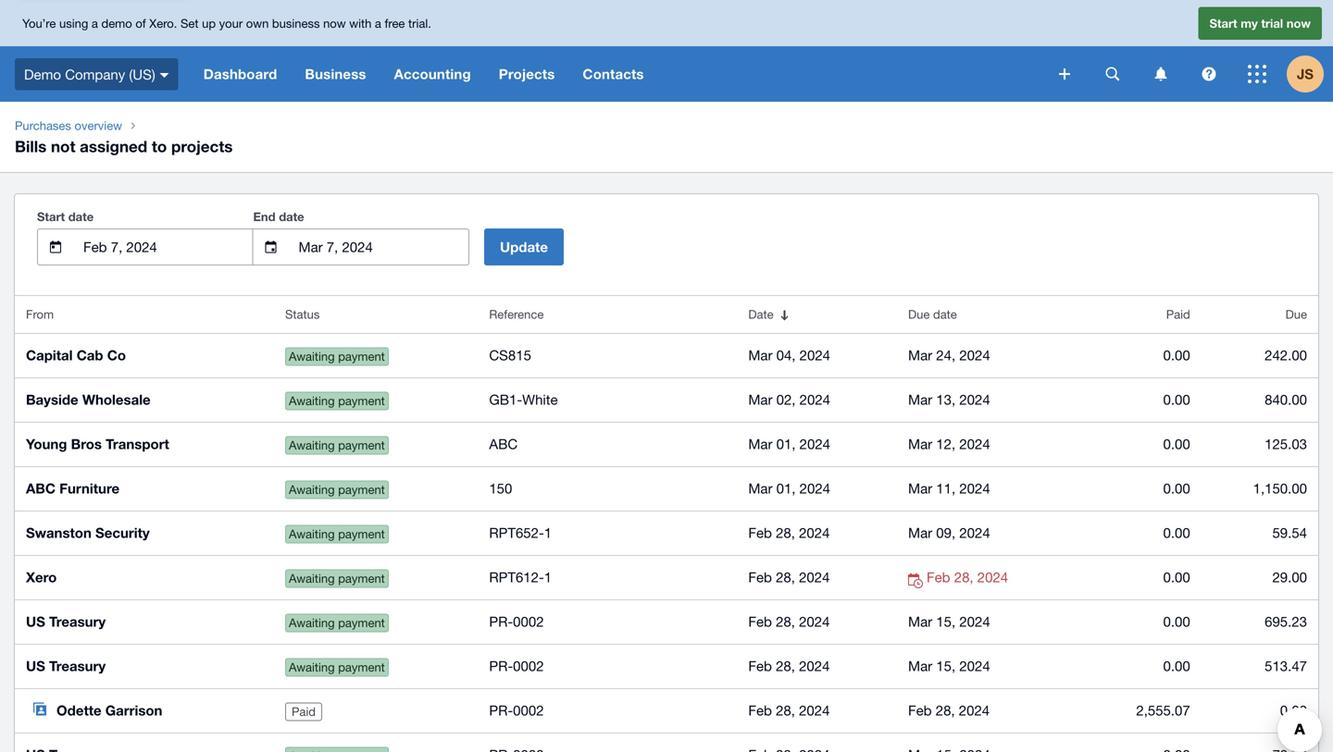 Task type: locate. For each thing, give the bounding box(es) containing it.
242.00
[[1265, 347, 1307, 363]]

1 vertical spatial mar 15, 2024
[[908, 658, 990, 675]]

0 horizontal spatial start
[[37, 210, 65, 224]]

2 mar 15, 2024 from the top
[[908, 658, 990, 675]]

2 pr- from the top
[[489, 658, 513, 675]]

awaiting payment
[[289, 350, 385, 364], [289, 394, 385, 408], [289, 439, 385, 453], [289, 483, 385, 497], [289, 527, 385, 542], [289, 572, 385, 586], [289, 616, 385, 631], [289, 661, 385, 675]]

1 vertical spatial pr-
[[489, 658, 513, 675]]

of
[[136, 16, 146, 30]]

150
[[489, 481, 512, 497]]

0 vertical spatial pr-
[[489, 614, 513, 630]]

start inside "group"
[[37, 210, 65, 224]]

0 vertical spatial start
[[1210, 16, 1238, 30]]

feb for 59.54
[[749, 525, 772, 541]]

0 horizontal spatial due
[[908, 307, 930, 322]]

15, for 513.47
[[936, 658, 956, 675]]

2 vertical spatial pr-0002
[[489, 703, 544, 719]]

awaiting for 695.23
[[289, 616, 335, 631]]

7 awaiting payment from the top
[[289, 616, 385, 631]]

1 vertical spatial us
[[26, 658, 45, 675]]

0 horizontal spatial abc
[[26, 481, 56, 497]]

cab
[[77, 347, 103, 364]]

0 horizontal spatial a
[[92, 16, 98, 30]]

treasury up odette
[[49, 658, 106, 675]]

pr-0002 link for 0.00
[[489, 700, 726, 722]]

start down not
[[37, 210, 65, 224]]

1 pr-0002 from the top
[[489, 614, 544, 630]]

7 payment from the top
[[338, 616, 385, 631]]

abc
[[489, 436, 518, 452], [26, 481, 56, 497]]

1 for xero
[[544, 569, 552, 586]]

1 us treasury from the top
[[26, 614, 106, 631]]

0 vertical spatial 15,
[[936, 614, 956, 630]]

abc furniture link
[[15, 467, 274, 511]]

co
[[107, 347, 126, 364]]

with
[[349, 16, 372, 30]]

2 mar 01, 2024 from the top
[[749, 481, 831, 497]]

payment
[[338, 350, 385, 364], [338, 394, 385, 408], [338, 439, 385, 453], [338, 483, 385, 497], [338, 527, 385, 542], [338, 572, 385, 586], [338, 616, 385, 631], [338, 661, 385, 675]]

pr-0002
[[489, 614, 544, 630], [489, 658, 544, 675], [489, 703, 544, 719]]

1 01, from the top
[[777, 436, 796, 452]]

0002 for 0.00
[[513, 703, 544, 719]]

2 pr-0002 link from the top
[[489, 656, 726, 678]]

1 us treasury link from the top
[[15, 600, 274, 644]]

1 us from the top
[[26, 614, 45, 631]]

rpt612-1
[[489, 569, 552, 586]]

date right end
[[279, 210, 304, 224]]

treasury
[[49, 614, 106, 631], [49, 658, 106, 675]]

not
[[51, 137, 75, 156]]

0 vertical spatial abc
[[489, 436, 518, 452]]

01, for young bros transport
[[777, 436, 796, 452]]

svg image left 'js' on the right
[[1248, 65, 1267, 83]]

6 awaiting from the top
[[289, 572, 335, 586]]

13,
[[936, 392, 956, 408]]

awaiting for 59.54
[[289, 527, 335, 542]]

garrison
[[105, 703, 162, 719]]

2 awaiting payment from the top
[[289, 394, 385, 408]]

1 horizontal spatial date
[[279, 210, 304, 224]]

pr- for 513.47
[[489, 658, 513, 675]]

date
[[68, 210, 94, 224], [279, 210, 304, 224], [933, 307, 957, 322]]

1 due from the left
[[908, 307, 930, 322]]

abc for abc
[[489, 436, 518, 452]]

2 us treasury from the top
[[26, 658, 106, 675]]

0002
[[513, 614, 544, 630], [513, 658, 544, 675], [513, 703, 544, 719]]

assigned
[[80, 137, 147, 156]]

due for due
[[1286, 307, 1307, 322]]

1 1 from the top
[[544, 525, 552, 541]]

accounting button
[[380, 46, 485, 102]]

End date field
[[297, 230, 469, 265]]

0 vertical spatial 01,
[[777, 436, 796, 452]]

svg image
[[1248, 65, 1267, 83], [160, 73, 169, 78]]

gb1-white
[[489, 392, 558, 408]]

2 treasury from the top
[[49, 658, 106, 675]]

mar 15, 2024 for 513.47
[[908, 658, 990, 675]]

start my trial now
[[1210, 16, 1311, 30]]

1 horizontal spatial abc
[[489, 436, 518, 452]]

1 mar 15, 2024 from the top
[[908, 614, 990, 630]]

xero.
[[149, 16, 177, 30]]

odette
[[56, 703, 102, 719]]

1 15, from the top
[[936, 614, 956, 630]]

2 01, from the top
[[777, 481, 796, 497]]

2 us from the top
[[26, 658, 45, 675]]

paid button
[[1085, 296, 1202, 333]]

feb 28, 2024 for 695.23
[[749, 614, 830, 630]]

8 payment from the top
[[338, 661, 385, 675]]

2 horizontal spatial date
[[933, 307, 957, 322]]

due
[[908, 307, 930, 322], [1286, 307, 1307, 322]]

feb 28, 2024
[[749, 525, 830, 541], [749, 569, 830, 586], [927, 569, 1009, 586], [749, 614, 830, 630], [749, 658, 830, 675], [749, 703, 830, 719], [908, 703, 990, 719]]

3 awaiting from the top
[[289, 439, 335, 453]]

3 pr- from the top
[[489, 703, 513, 719]]

mar 01, 2024
[[749, 436, 831, 452], [749, 481, 831, 497]]

5 awaiting payment from the top
[[289, 527, 385, 542]]

awaiting for 513.47
[[289, 661, 335, 675]]

1 vertical spatial 15,
[[936, 658, 956, 675]]

date up 24,
[[933, 307, 957, 322]]

pr-
[[489, 614, 513, 630], [489, 658, 513, 675], [489, 703, 513, 719]]

1 vertical spatial treasury
[[49, 658, 106, 675]]

15,
[[936, 614, 956, 630], [936, 658, 956, 675]]

abc for abc furniture
[[26, 481, 56, 497]]

now left with
[[323, 16, 346, 30]]

1 down the rpt652-1
[[544, 569, 552, 586]]

2 vertical spatial pr-
[[489, 703, 513, 719]]

us treasury up odette
[[26, 658, 106, 675]]

using
[[59, 16, 88, 30]]

treasury down the xero
[[49, 614, 106, 631]]

1 vertical spatial pr-0002
[[489, 658, 544, 675]]

start left my
[[1210, 16, 1238, 30]]

security
[[95, 525, 150, 542]]

own
[[246, 16, 269, 30]]

svg image
[[1106, 67, 1120, 81], [1155, 67, 1167, 81], [1202, 67, 1216, 81], [1059, 69, 1070, 80]]

furniture
[[59, 481, 120, 497]]

1 now from the left
[[323, 16, 346, 30]]

demo company (us) button
[[0, 46, 190, 102]]

1 treasury from the top
[[49, 614, 106, 631]]

1 vertical spatial start
[[37, 210, 65, 224]]

1 up rpt612-1
[[544, 525, 552, 541]]

28, for 0.00
[[776, 703, 795, 719]]

a right the using
[[92, 16, 98, 30]]

you're using a demo of xero. set up your own business now with a free trial.
[[22, 16, 431, 30]]

0.00 for 840.00
[[1164, 392, 1191, 408]]

8 awaiting from the top
[[289, 661, 335, 675]]

mar 12, 2024
[[908, 436, 990, 452]]

cs815 link
[[489, 344, 726, 367]]

grouped payslip icon image
[[33, 703, 47, 716], [33, 703, 47, 716]]

0 vertical spatial us treasury
[[26, 614, 106, 631]]

overdue icon image
[[908, 574, 927, 589]]

js
[[1297, 66, 1314, 82]]

1 awaiting from the top
[[289, 350, 335, 364]]

2 pr-0002 from the top
[[489, 658, 544, 675]]

0.00 for 125.03
[[1164, 436, 1191, 452]]

6 payment from the top
[[338, 572, 385, 586]]

end
[[253, 210, 276, 224]]

feb 28, 2024 for 0.00
[[749, 703, 830, 719]]

due up mar 24, 2024
[[908, 307, 930, 322]]

bayside wholesale link
[[15, 378, 274, 422]]

projects button
[[485, 46, 569, 102]]

start inside banner
[[1210, 16, 1238, 30]]

0 vertical spatial mar 01, 2024
[[749, 436, 831, 452]]

date for start date
[[68, 210, 94, 224]]

1 horizontal spatial a
[[375, 16, 381, 30]]

us treasury link up odette garrison link on the left bottom
[[15, 600, 274, 644]]

awaiting for 29.00
[[289, 572, 335, 586]]

1 horizontal spatial now
[[1287, 16, 1311, 30]]

date down not
[[68, 210, 94, 224]]

1 horizontal spatial start
[[1210, 16, 1238, 30]]

28, for 59.54
[[776, 525, 795, 541]]

awaiting for 242.00
[[289, 350, 335, 364]]

feb 28, 2024 for 513.47
[[749, 658, 830, 675]]

due up "242.00"
[[1286, 307, 1307, 322]]

5 awaiting from the top
[[289, 527, 335, 542]]

0 vertical spatial mar 15, 2024
[[908, 614, 990, 630]]

svg image inside demo company (us) popup button
[[160, 73, 169, 78]]

due button
[[1202, 296, 1319, 333]]

2 now from the left
[[1287, 16, 1311, 30]]

us treasury link up garrison
[[15, 644, 274, 689]]

0 horizontal spatial date
[[68, 210, 94, 224]]

us treasury down the xero
[[26, 614, 106, 631]]

business
[[305, 66, 366, 82]]

abc down gb1-
[[489, 436, 518, 452]]

awaiting for 840.00
[[289, 394, 335, 408]]

purchases
[[15, 119, 71, 133]]

0.00 for 242.00
[[1164, 347, 1191, 363]]

0002 for 513.47
[[513, 658, 544, 675]]

3 pr-0002 from the top
[[489, 703, 544, 719]]

3 payment from the top
[[338, 439, 385, 453]]

1 mar 01, 2024 from the top
[[749, 436, 831, 452]]

1 a from the left
[[92, 16, 98, 30]]

1 vertical spatial us treasury
[[26, 658, 106, 675]]

0 vertical spatial pr-0002 link
[[489, 611, 726, 633]]

contacts
[[583, 66, 644, 82]]

4 awaiting payment from the top
[[289, 483, 385, 497]]

2 vertical spatial 0002
[[513, 703, 544, 719]]

3 0002 from the top
[[513, 703, 544, 719]]

04,
[[777, 347, 796, 363]]

rpt652-1
[[489, 525, 552, 541]]

due date
[[908, 307, 957, 322]]

odette garrison link
[[15, 689, 274, 733]]

pr- for 695.23
[[489, 614, 513, 630]]

0.00 for 695.23
[[1164, 614, 1191, 630]]

1 horizontal spatial paid
[[1166, 307, 1191, 322]]

0 vertical spatial 1
[[544, 525, 552, 541]]

date inside button
[[933, 307, 957, 322]]

start date
[[37, 210, 94, 224]]

0 horizontal spatial svg image
[[160, 73, 169, 78]]

1 vertical spatial 0002
[[513, 658, 544, 675]]

4 awaiting from the top
[[289, 483, 335, 497]]

8 awaiting payment from the top
[[289, 661, 385, 675]]

1 payment from the top
[[338, 350, 385, 364]]

Start date field
[[81, 230, 252, 265]]

840.00
[[1265, 392, 1307, 408]]

feb 28, 2024 for 59.54
[[749, 525, 830, 541]]

2 payment from the top
[[338, 394, 385, 408]]

abc down the young
[[26, 481, 56, 497]]

pr-0002 for 513.47
[[489, 658, 544, 675]]

status
[[285, 307, 320, 322]]

2 vertical spatial pr-0002 link
[[489, 700, 726, 722]]

us treasury link for 513.47
[[15, 644, 274, 689]]

5 payment from the top
[[338, 527, 385, 542]]

0 vertical spatial pr-0002
[[489, 614, 544, 630]]

1 vertical spatial abc
[[26, 481, 56, 497]]

1 vertical spatial 01,
[[777, 481, 796, 497]]

cs815
[[489, 347, 531, 363]]

1 vertical spatial 1
[[544, 569, 552, 586]]

28, for 513.47
[[776, 658, 795, 675]]

1 pr- from the top
[[489, 614, 513, 630]]

payment for 840.00
[[338, 394, 385, 408]]

rpt652-1 link
[[489, 522, 726, 544]]

1 pr-0002 link from the top
[[489, 611, 726, 633]]

0 vertical spatial 0002
[[513, 614, 544, 630]]

2 15, from the top
[[936, 658, 956, 675]]

us treasury
[[26, 614, 106, 631], [26, 658, 106, 675]]

pr-0002 for 0.00
[[489, 703, 544, 719]]

0 vertical spatial paid
[[1166, 307, 1191, 322]]

1 0002 from the top
[[513, 614, 544, 630]]

28,
[[776, 525, 795, 541], [776, 569, 795, 586], [954, 569, 974, 586], [776, 614, 795, 630], [776, 658, 795, 675], [776, 703, 795, 719], [936, 703, 955, 719]]

1 awaiting payment from the top
[[289, 350, 385, 364]]

2 1 from the top
[[544, 569, 552, 586]]

mar 24, 2024
[[908, 347, 990, 363]]

1 inside 'link'
[[544, 569, 552, 586]]

pr- for 0.00
[[489, 703, 513, 719]]

3 pr-0002 link from the top
[[489, 700, 726, 722]]

banner containing dashboard
[[0, 0, 1333, 102]]

0.00 for 513.47
[[1164, 658, 1191, 675]]

1 vertical spatial mar 01, 2024
[[749, 481, 831, 497]]

dashboard
[[203, 66, 277, 82]]

6 awaiting payment from the top
[[289, 572, 385, 586]]

0 vertical spatial treasury
[[49, 614, 106, 631]]

0 horizontal spatial now
[[323, 16, 346, 30]]

1 vertical spatial paid
[[292, 705, 316, 720]]

banner
[[0, 0, 1333, 102]]

0 vertical spatial us
[[26, 614, 45, 631]]

2 0002 from the top
[[513, 658, 544, 675]]

us treasury link for 695.23
[[15, 600, 274, 644]]

2 due from the left
[[1286, 307, 1307, 322]]

2 awaiting from the top
[[289, 394, 335, 408]]

1 vertical spatial pr-0002 link
[[489, 656, 726, 678]]

awaiting payment for 695.23
[[289, 616, 385, 631]]

group
[[37, 206, 469, 266]]

a left free
[[375, 16, 381, 30]]

now
[[323, 16, 346, 30], [1287, 16, 1311, 30]]

4 payment from the top
[[338, 483, 385, 497]]

0.00 for 59.54
[[1164, 525, 1191, 541]]

mar 01, 2024 for young bros transport
[[749, 436, 831, 452]]

3 awaiting payment from the top
[[289, 439, 385, 453]]

reference button
[[478, 296, 737, 333]]

1 horizontal spatial due
[[1286, 307, 1307, 322]]

mar
[[749, 347, 773, 363], [908, 347, 933, 363], [749, 392, 773, 408], [908, 392, 933, 408], [749, 436, 773, 452], [908, 436, 933, 452], [749, 481, 773, 497], [908, 481, 933, 497], [908, 525, 933, 541], [908, 614, 933, 630], [908, 658, 933, 675]]

feb for 695.23
[[749, 614, 772, 630]]

awaiting for 1,150.00
[[289, 483, 335, 497]]

date for due date
[[933, 307, 957, 322]]

0.00
[[1164, 347, 1191, 363], [1164, 392, 1191, 408], [1164, 436, 1191, 452], [1164, 481, 1191, 497], [1164, 525, 1191, 541], [1164, 569, 1191, 586], [1164, 614, 1191, 630], [1164, 658, 1191, 675], [1280, 703, 1307, 719]]

svg image right (us) on the top of the page
[[160, 73, 169, 78]]

0 horizontal spatial paid
[[292, 705, 316, 720]]

feb
[[749, 525, 772, 541], [749, 569, 772, 586], [927, 569, 951, 586], [749, 614, 772, 630], [749, 658, 772, 675], [749, 703, 772, 719], [908, 703, 932, 719]]

7 awaiting from the top
[[289, 616, 335, 631]]

2 us treasury link from the top
[[15, 644, 274, 689]]

now right trial
[[1287, 16, 1311, 30]]



Task type: vqa. For each thing, say whether or not it's contained in the screenshot.


Task type: describe. For each thing, give the bounding box(es) containing it.
group containing start date
[[37, 206, 469, 266]]

feb for 29.00
[[749, 569, 772, 586]]

unassigned bills table element
[[15, 296, 1319, 753]]

09,
[[936, 525, 956, 541]]

from
[[26, 307, 54, 322]]

wholesale
[[82, 392, 151, 408]]

awaiting payment for 1,150.00
[[289, 483, 385, 497]]

pr-0002 link for 513.47
[[489, 656, 726, 678]]

my
[[1241, 16, 1258, 30]]

payment for 695.23
[[338, 616, 385, 631]]

mar 09, 2024
[[908, 525, 990, 541]]

15, for 695.23
[[936, 614, 956, 630]]

payment for 1,150.00
[[338, 483, 385, 497]]

swanston
[[26, 525, 92, 542]]

xero link
[[15, 556, 274, 600]]

28, for 29.00
[[776, 569, 795, 586]]

business
[[272, 16, 320, 30]]

mar 11, 2024
[[908, 481, 990, 497]]

contacts button
[[569, 46, 658, 102]]

date button
[[737, 296, 897, 333]]

bayside
[[26, 392, 78, 408]]

0.00 for 29.00
[[1164, 569, 1191, 586]]

59.54
[[1273, 525, 1307, 541]]

projects
[[499, 66, 555, 82]]

28, for 695.23
[[776, 614, 795, 630]]

xero
[[26, 569, 57, 586]]

1 horizontal spatial svg image
[[1248, 65, 1267, 83]]

feb 28, 2024 for 29.00
[[749, 569, 830, 586]]

payment for 513.47
[[338, 661, 385, 675]]

awaiting payment for 125.03
[[289, 439, 385, 453]]

your
[[219, 16, 243, 30]]

js button
[[1287, 46, 1333, 102]]

rpt612-1 link
[[489, 567, 726, 589]]

pr-0002 for 695.23
[[489, 614, 544, 630]]

payment for 29.00
[[338, 572, 385, 586]]

us for 513.47
[[26, 658, 45, 675]]

accounting
[[394, 66, 471, 82]]

rpt612-
[[489, 569, 544, 586]]

awaiting payment for 513.47
[[289, 661, 385, 675]]

(us)
[[129, 66, 155, 82]]

up
[[202, 16, 216, 30]]

trial.
[[408, 16, 431, 30]]

feb for 513.47
[[749, 658, 772, 675]]

purchases overview link
[[7, 117, 130, 135]]

projects
[[171, 137, 233, 156]]

0.00 for 1,150.00
[[1164, 481, 1191, 497]]

695.23
[[1265, 614, 1307, 630]]

12,
[[936, 436, 956, 452]]

treasury for 695.23
[[49, 614, 106, 631]]

young
[[26, 436, 67, 453]]

trial
[[1261, 16, 1284, 30]]

transport
[[106, 436, 169, 453]]

purchases overview
[[15, 119, 122, 133]]

24,
[[936, 347, 956, 363]]

bros
[[71, 436, 102, 453]]

bills not assigned to projects
[[15, 137, 233, 156]]

125.03
[[1265, 436, 1307, 452]]

abc furniture
[[26, 481, 120, 497]]

end date
[[253, 210, 304, 224]]

0002 for 695.23
[[513, 614, 544, 630]]

demo
[[24, 66, 61, 82]]

us treasury for 513.47
[[26, 658, 106, 675]]

young bros transport link
[[15, 422, 274, 467]]

us treasury for 695.23
[[26, 614, 106, 631]]

gb1-white link
[[489, 389, 726, 411]]

date
[[749, 307, 774, 322]]

to
[[152, 137, 167, 156]]

awaiting payment for 59.54
[[289, 527, 385, 542]]

29.00
[[1273, 569, 1307, 586]]

us for 695.23
[[26, 614, 45, 631]]

update
[[500, 239, 548, 256]]

treasury for 513.47
[[49, 658, 106, 675]]

odette garrison
[[56, 703, 162, 719]]

due for due date
[[908, 307, 930, 322]]

awaiting payment for 242.00
[[289, 350, 385, 364]]

payment for 242.00
[[338, 350, 385, 364]]

01, for abc furniture
[[777, 481, 796, 497]]

1 for swanston security
[[544, 525, 552, 541]]

mar 15, 2024 for 695.23
[[908, 614, 990, 630]]

free
[[385, 16, 405, 30]]

business button
[[291, 46, 380, 102]]

demo
[[101, 16, 132, 30]]

company
[[65, 66, 125, 82]]

150 link
[[489, 478, 726, 500]]

payment for 59.54
[[338, 527, 385, 542]]

pr-0002 link for 695.23
[[489, 611, 726, 633]]

awaiting payment for 29.00
[[289, 572, 385, 586]]

awaiting payment for 840.00
[[289, 394, 385, 408]]

start for start date
[[37, 210, 65, 224]]

white
[[522, 392, 558, 408]]

bills not assigned to projects navigation
[[0, 102, 1333, 172]]

mar 01, 2024 for abc furniture
[[749, 481, 831, 497]]

capital cab co
[[26, 347, 126, 364]]

young bros transport
[[26, 436, 169, 453]]

paid inside button
[[1166, 307, 1191, 322]]

mar 02, 2024
[[749, 392, 831, 408]]

from button
[[15, 296, 274, 333]]

swanston security
[[26, 525, 150, 542]]

rpt652-
[[489, 525, 544, 541]]

demo company (us)
[[24, 66, 155, 82]]

1,150.00
[[1253, 481, 1307, 497]]

start for start my trial now
[[1210, 16, 1238, 30]]

feb for 0.00
[[749, 703, 772, 719]]

awaiting for 125.03
[[289, 439, 335, 453]]

2,555.07
[[1136, 703, 1191, 719]]

date for end date
[[279, 210, 304, 224]]

payment for 125.03
[[338, 439, 385, 453]]

2 a from the left
[[375, 16, 381, 30]]

set
[[181, 16, 199, 30]]

abc link
[[489, 433, 726, 456]]

due date button
[[897, 296, 1085, 333]]

status button
[[274, 296, 478, 333]]

capital cab co link
[[15, 333, 274, 378]]

capital
[[26, 347, 73, 364]]

you're
[[22, 16, 56, 30]]

overview
[[75, 119, 122, 133]]

513.47
[[1265, 658, 1307, 675]]

bills
[[15, 137, 47, 156]]



